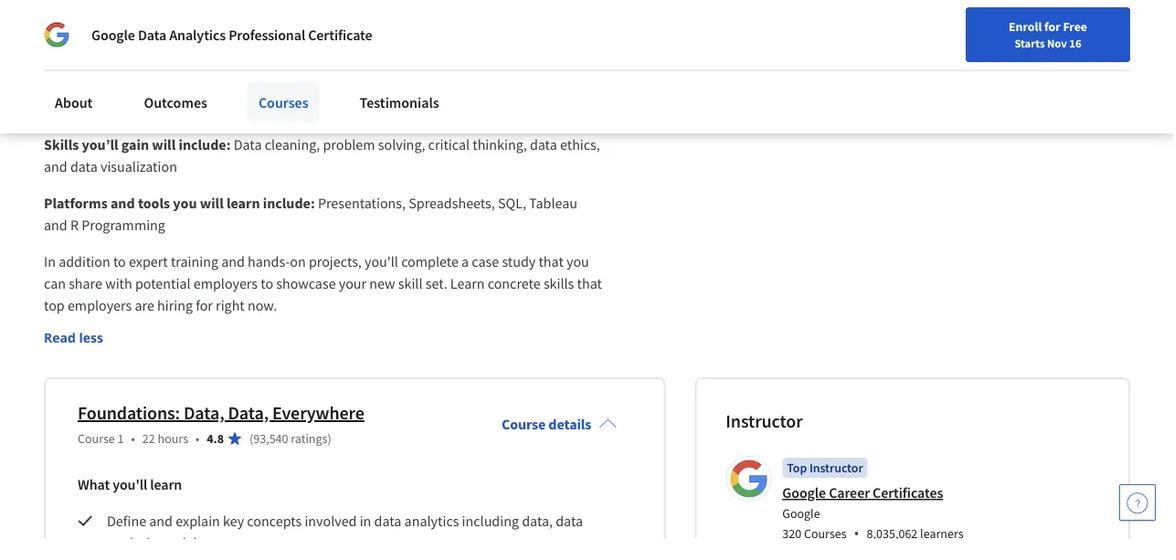 Task type: describe. For each thing, give the bounding box(es) containing it.
details
[[549, 415, 592, 433]]

data right data,
[[556, 512, 583, 530]]

and up the programming
[[111, 194, 135, 212]]

(
[[250, 431, 253, 447]]

key inside define and explain key concepts involved in data analytics including data, data analysis, and data ecosystem
[[223, 512, 244, 530]]

certificates
[[873, 484, 944, 502]]

critical inside this program includes over 180 hours of instruction and hundreds of practice-based assessments, which will help you simulate real-world data analytics scenarios that are critical for success in the workplace. the content is highly interactive and exclusively developed by google employees with decades of experience in data analytics. through a mix of videos, assessments, and hands-on labs, you'll get introduced to analysis tools and platforms and key analytical skills required for an entry-level job.
[[44, 33, 85, 51]]

complete
[[401, 252, 459, 271]]

( 93,540 ratings )
[[250, 431, 332, 447]]

skills you'll gain will include:
[[44, 135, 234, 154]]

of up labs,
[[328, 55, 341, 73]]

a inside in addition to expert training and hands-on projects, you'll complete a case study that you can share with potential employers to showcase your new skill set. learn concrete skills that top employers are hiring for right now.
[[462, 252, 469, 271]]

1 data, from the left
[[184, 402, 224, 425]]

can
[[44, 274, 66, 293]]

course details
[[502, 415, 592, 433]]

skill
[[398, 274, 423, 293]]

data down explain
[[189, 534, 216, 539]]

courses link
[[248, 82, 320, 123]]

course 1 • 22 hours •
[[78, 431, 200, 447]]

solving,
[[378, 135, 426, 154]]

foundations:
[[78, 402, 180, 425]]

1 • from the left
[[131, 431, 135, 447]]

get
[[371, 77, 390, 95]]

data inside data cleaning, problem solving, critical thinking, data ethics, and data visualization
[[234, 135, 262, 154]]

training
[[171, 252, 218, 271]]

right
[[216, 296, 245, 314]]

course details button
[[487, 389, 632, 459]]

skills
[[44, 135, 79, 154]]

4.8
[[207, 431, 224, 447]]

for
[[29, 9, 49, 27]]

success
[[108, 33, 155, 51]]

define and explain key concepts involved in data analytics including data, data analysis, and data ecosystem
[[107, 512, 586, 539]]

are inside this program includes over 180 hours of instruction and hundreds of practice-based assessments, which will help you simulate real-world data analytics scenarios that are critical for success in the workplace. the content is highly interactive and exclusively developed by google employees with decades of experience in data analytics. through a mix of videos, assessments, and hands-on labs, you'll get introduced to analysis tools and platforms and key analytical skills required for an entry-level job.
[[546, 11, 565, 29]]

1 vertical spatial assessments,
[[131, 77, 212, 95]]

you inside this program includes over 180 hours of instruction and hundreds of practice-based assessments, which will help you simulate real-world data analytics scenarios that are critical for success in the workplace. the content is highly interactive and exclusively developed by google employees with decades of experience in data analytics. through a mix of videos, assessments, and hands-on labs, you'll get introduced to analysis tools and platforms and key analytical skills required for an entry-level job.
[[222, 11, 245, 29]]

hands- inside in addition to expert training and hands-on projects, you'll complete a case study that you can share with potential employers to showcase your new skill set. learn concrete skills that top employers are hiring for right now.
[[248, 252, 290, 271]]

experience
[[344, 55, 410, 73]]

what you'll learn
[[78, 475, 182, 494]]

foundations: data, data, everywhere link
[[78, 402, 365, 425]]

data down skills
[[70, 157, 98, 176]]

individuals
[[52, 9, 122, 27]]

and inside data cleaning, problem solving, critical thinking, data ethics, and data visualization
[[44, 157, 67, 176]]

of right mix
[[69, 77, 81, 95]]

r
[[70, 216, 79, 234]]

platforms and tools you will learn include:
[[44, 194, 315, 212]]

with inside this program includes over 180 hours of instruction and hundreds of practice-based assessments, which will help you simulate real-world data analytics scenarios that are critical for success in the workplace. the content is highly interactive and exclusively developed by google employees with decades of experience in data analytics. through a mix of videos, assessments, and hands-on labs, you'll get introduced to analysis tools and platforms and key analytical skills required for an entry-level job.
[[245, 55, 272, 73]]

an
[[328, 99, 343, 117]]

is
[[341, 33, 351, 51]]

will inside this program includes over 180 hours of instruction and hundreds of practice-based assessments, which will help you simulate real-world data analytics scenarios that are critical for success in the workplace. the content is highly interactive and exclusively developed by google employees with decades of experience in data analytics. through a mix of videos, assessments, and hands-on labs, you'll get introduced to analysis tools and platforms and key analytical skills required for an entry-level job.
[[168, 11, 189, 29]]

you'll inside in addition to expert training and hands-on projects, you'll complete a case study that you can share with potential employers to showcase your new skill set. learn concrete skills that top employers are hiring for right now.
[[365, 252, 399, 271]]

instruction
[[290, 0, 356, 7]]

english
[[891, 57, 935, 75]]

entry-
[[346, 99, 383, 117]]

analytical
[[157, 99, 216, 117]]

this
[[44, 0, 69, 7]]

expert
[[129, 252, 168, 271]]

nov
[[1048, 36, 1068, 50]]

1 horizontal spatial your
[[707, 58, 732, 74]]

enroll
[[1009, 18, 1043, 35]]

and up analysis,
[[149, 512, 173, 530]]

developed
[[44, 55, 109, 73]]

1 vertical spatial you'll
[[82, 135, 119, 154]]

on inside this program includes over 180 hours of instruction and hundreds of practice-based assessments, which will help you simulate real-world data analytics scenarios that are critical for success in the workplace. the content is highly interactive and exclusively developed by google employees with decades of experience in data analytics. through a mix of videos, assessments, and hands-on labs, you'll get introduced to analysis tools and platforms and key analytical skills required for an entry-level job.
[[283, 77, 299, 95]]

16
[[1070, 36, 1082, 50]]

presentations,
[[318, 194, 406, 212]]

ratings
[[291, 431, 328, 447]]

concrete
[[488, 274, 541, 293]]

course for course details
[[502, 415, 546, 433]]

2 vertical spatial that
[[577, 274, 602, 293]]

which
[[128, 11, 165, 29]]

hands- inside this program includes over 180 hours of instruction and hundreds of practice-based assessments, which will help you simulate real-world data analytics scenarios that are critical for success in the workplace. the content is highly interactive and exclusively developed by google employees with decades of experience in data analytics. through a mix of videos, assessments, and hands-on labs, you'll get introduced to analysis tools and platforms and key analytical skills required for an entry-level job.
[[241, 77, 283, 95]]

scenarios
[[457, 11, 515, 29]]

projects,
[[309, 252, 362, 271]]

workplace.
[[195, 33, 262, 51]]

for down individuals
[[88, 33, 105, 51]]

practice-
[[462, 0, 516, 7]]

0 horizontal spatial include:
[[179, 135, 231, 154]]

and down videos,
[[106, 99, 130, 117]]

real-
[[303, 11, 331, 29]]

for left an
[[308, 99, 325, 117]]

tableau
[[529, 194, 578, 212]]

hiring
[[157, 296, 193, 314]]

labs,
[[302, 77, 331, 95]]

sql,
[[498, 194, 527, 212]]

data right involved at left bottom
[[374, 512, 402, 530]]

that inside this program includes over 180 hours of instruction and hundreds of practice-based assessments, which will help you simulate real-world data analytics scenarios that are critical for success in the workplace. the content is highly interactive and exclusively developed by google employees with decades of experience in data analytics. through a mix of videos, assessments, and hands-on labs, you'll get introduced to analysis tools and platforms and key analytical skills required for an entry-level job.
[[518, 11, 543, 29]]

certificate
[[308, 26, 373, 44]]

tools inside this program includes over 180 hours of instruction and hundreds of practice-based assessments, which will help you simulate real-world data analytics scenarios that are critical for success in the workplace. the content is highly interactive and exclusively developed by google employees with decades of experience in data analytics. through a mix of videos, assessments, and hands-on labs, you'll get introduced to analysis tools and platforms and key analytical skills required for an entry-level job.
[[531, 77, 561, 95]]

gain
[[121, 135, 149, 154]]

outcomes
[[144, 93, 207, 112]]

platforms
[[44, 194, 108, 212]]

critical inside data cleaning, problem solving, critical thinking, data ethics, and data visualization
[[428, 135, 470, 154]]

coursera image
[[15, 51, 131, 81]]

english button
[[858, 37, 968, 96]]

foundations: data, data, everywhere
[[78, 402, 365, 425]]

2 horizontal spatial in
[[413, 55, 425, 73]]

1
[[118, 431, 124, 447]]

93,540
[[253, 431, 288, 447]]

study
[[502, 252, 536, 271]]

everywhere
[[272, 402, 365, 425]]

for inside enroll for free starts nov 16
[[1045, 18, 1061, 35]]

addition
[[59, 252, 110, 271]]

new
[[370, 274, 395, 293]]

data up 'highly' at the top
[[369, 11, 396, 29]]

1 vertical spatial you'll
[[113, 475, 147, 494]]

on inside in addition to expert training and hands-on projects, you'll complete a case study that you can share with potential employers to showcase your new skill set. learn concrete skills that top employers are hiring for right now.
[[290, 252, 306, 271]]

videos,
[[84, 77, 128, 95]]

what
[[78, 475, 110, 494]]

course for course 1 • 22 hours •
[[78, 431, 115, 447]]

starts
[[1015, 36, 1045, 50]]

data,
[[522, 512, 553, 530]]

by
[[111, 55, 126, 73]]

presentations, spreadsheets, sql, tableau and r programming
[[44, 194, 581, 234]]

0 vertical spatial assessments,
[[44, 11, 125, 29]]

world
[[331, 11, 366, 29]]

of left 'practice-'
[[447, 0, 459, 7]]

you inside in addition to expert training and hands-on projects, you'll complete a case study that you can share with potential employers to showcase your new skill set. learn concrete skills that top employers are hiring for right now.
[[567, 252, 590, 271]]

now.
[[248, 296, 277, 314]]

exclusively
[[489, 33, 555, 51]]

a inside this program includes over 180 hours of instruction and hundreds of practice-based assessments, which will help you simulate real-world data analytics scenarios that are critical for success in the workplace. the content is highly interactive and exclusively developed by google employees with decades of experience in data analytics. through a mix of videos, assessments, and hands-on labs, you'll get introduced to analysis tools and platforms and key analytical skills required for an entry-level job.
[[574, 55, 581, 73]]

shopping cart: 1 item image
[[814, 50, 849, 80]]



Task type: vqa. For each thing, say whether or not it's contained in the screenshot.
second GUIDED PROJECT from the right
no



Task type: locate. For each thing, give the bounding box(es) containing it.
0 horizontal spatial tools
[[138, 194, 170, 212]]

in right involved at left bottom
[[360, 512, 372, 530]]

1 vertical spatial that
[[539, 252, 564, 271]]

1 vertical spatial hours
[[158, 431, 188, 447]]

hundreds
[[386, 0, 444, 7]]

required
[[253, 99, 305, 117]]

0 vertical spatial tools
[[531, 77, 561, 95]]

are down 'based'
[[546, 11, 565, 29]]

0 horizontal spatial you'll
[[113, 475, 147, 494]]

1 horizontal spatial assessments,
[[131, 77, 212, 95]]

will right 'gain'
[[152, 135, 176, 154]]

1 vertical spatial on
[[290, 252, 306, 271]]

1 vertical spatial you
[[173, 194, 197, 212]]

skills
[[219, 99, 250, 117], [544, 274, 574, 293]]

1 horizontal spatial hours
[[237, 0, 272, 7]]

1 vertical spatial tools
[[138, 194, 170, 212]]

data down interactive
[[428, 55, 455, 73]]

data, up (
[[228, 402, 269, 425]]

0 vertical spatial instructor
[[726, 410, 803, 433]]

2 vertical spatial in
[[360, 512, 372, 530]]

1 vertical spatial key
[[223, 512, 244, 530]]

in up introduced
[[413, 55, 425, 73]]

1 horizontal spatial data,
[[228, 402, 269, 425]]

None search field
[[246, 48, 429, 85]]

0 vertical spatial in
[[158, 33, 169, 51]]

free
[[1064, 18, 1088, 35]]

0 horizontal spatial your
[[339, 274, 367, 293]]

2 vertical spatial to
[[261, 274, 273, 293]]

0 horizontal spatial employers
[[68, 296, 132, 314]]

0 horizontal spatial data
[[138, 26, 167, 44]]

0 vertical spatial employers
[[194, 274, 258, 293]]

are inside in addition to expert training and hands-on projects, you'll complete a case study that you can share with potential employers to showcase your new skill set. learn concrete skills that top employers are hiring for right now.
[[135, 296, 154, 314]]

and down scenarios on the left of the page
[[462, 33, 486, 51]]

0 vertical spatial critical
[[44, 33, 85, 51]]

for individuals
[[29, 9, 122, 27]]

0 horizontal spatial skills
[[219, 99, 250, 117]]

analytics
[[399, 11, 454, 29], [405, 512, 459, 530]]

of up simulate
[[275, 0, 287, 7]]

•
[[131, 431, 135, 447], [196, 431, 200, 447]]

1 horizontal spatial critical
[[428, 135, 470, 154]]

tools
[[531, 77, 561, 95], [138, 194, 170, 212]]

1 vertical spatial include:
[[263, 194, 315, 212]]

for inside in addition to expert training and hands-on projects, you'll complete a case study that you can share with potential employers to showcase your new skill set. learn concrete skills that top employers are hiring for right now.
[[196, 296, 213, 314]]

1 vertical spatial with
[[105, 274, 132, 293]]

2 data, from the left
[[228, 402, 269, 425]]

1 horizontal spatial instructor
[[810, 460, 864, 476]]

and down "through"
[[564, 77, 588, 95]]

highly
[[354, 33, 392, 51]]

skills inside in addition to expert training and hands-on projects, you'll complete a case study that you can share with potential employers to showcase your new skill set. learn concrete skills that top employers are hiring for right now.
[[544, 274, 574, 293]]

for up nov
[[1045, 18, 1061, 35]]

data,
[[184, 402, 224, 425], [228, 402, 269, 425]]

include: down analytical
[[179, 135, 231, 154]]

are down potential
[[135, 296, 154, 314]]

1 vertical spatial to
[[113, 252, 126, 271]]

0 vertical spatial career
[[761, 58, 796, 74]]

career inside top instructor google career certificates google
[[829, 484, 870, 502]]

a left "case"
[[462, 252, 469, 271]]

your right find at the right top
[[707, 58, 732, 74]]

help center image
[[1127, 492, 1149, 514]]

key
[[133, 99, 154, 117], [223, 512, 244, 530]]

1 horizontal spatial career
[[829, 484, 870, 502]]

showcase
[[276, 274, 336, 293]]

1 horizontal spatial data
[[234, 135, 262, 154]]

top
[[787, 460, 807, 476]]

2 • from the left
[[196, 431, 200, 447]]

hours up simulate
[[237, 0, 272, 7]]

)
[[328, 431, 332, 447]]

in
[[44, 252, 56, 271]]

analytics.
[[458, 55, 516, 73]]

0 vertical spatial will
[[168, 11, 189, 29]]

visualization
[[101, 157, 177, 176]]

data cleaning, problem solving, critical thinking, data ethics, and data visualization
[[44, 135, 603, 176]]

with inside in addition to expert training and hands-on projects, you'll complete a case study that you can share with potential employers to showcase your new skill set. learn concrete skills that top employers are hiring for right now.
[[105, 274, 132, 293]]

problem
[[323, 135, 375, 154]]

data left the the
[[138, 26, 167, 44]]

1 vertical spatial career
[[829, 484, 870, 502]]

2 vertical spatial will
[[200, 194, 224, 212]]

set.
[[426, 274, 448, 293]]

1 horizontal spatial a
[[574, 55, 581, 73]]

hours inside this program includes over 180 hours of instruction and hundreds of practice-based assessments, which will help you simulate real-world data analytics scenarios that are critical for success in the workplace. the content is highly interactive and exclusively developed by google employees with decades of experience in data analytics. through a mix of videos, assessments, and hands-on labs, you'll get introduced to analysis tools and platforms and key analytical skills required for an entry-level job.
[[237, 0, 272, 7]]

0 horizontal spatial instructor
[[726, 410, 803, 433]]

0 vertical spatial with
[[245, 55, 272, 73]]

interactive
[[395, 33, 459, 51]]

0 vertical spatial you'll
[[334, 77, 368, 95]]

and left r
[[44, 216, 67, 234]]

include: down cleaning,
[[263, 194, 315, 212]]

• left 4.8
[[196, 431, 200, 447]]

0 vertical spatial learn
[[227, 194, 260, 212]]

career left certificates at the right
[[829, 484, 870, 502]]

data, up 4.8
[[184, 402, 224, 425]]

key inside this program includes over 180 hours of instruction and hundreds of practice-based assessments, which will help you simulate real-world data analytics scenarios that are critical for success in the workplace. the content is highly interactive and exclusively developed by google employees with decades of experience in data analytics. through a mix of videos, assessments, and hands-on labs, you'll get introduced to analysis tools and platforms and key analytical skills required for an entry-level job.
[[133, 99, 154, 117]]

in inside define and explain key concepts involved in data analytics including data, data analysis, and data ecosystem
[[360, 512, 372, 530]]

1 horizontal spatial tools
[[531, 77, 561, 95]]

and up world
[[359, 0, 383, 7]]

0 vertical spatial on
[[283, 77, 299, 95]]

hands- up the required
[[241, 77, 283, 95]]

and right "training"
[[221, 252, 245, 271]]

about
[[55, 93, 93, 112]]

in left the the
[[158, 33, 169, 51]]

you'll
[[334, 77, 368, 95], [82, 135, 119, 154]]

course left 1
[[78, 431, 115, 447]]

data left ethics,
[[530, 135, 557, 154]]

professional
[[229, 26, 305, 44]]

for left right
[[196, 296, 213, 314]]

google career certificates image
[[729, 459, 769, 499]]

1 vertical spatial hands-
[[248, 252, 290, 271]]

1 vertical spatial will
[[152, 135, 176, 154]]

1 vertical spatial skills
[[544, 274, 574, 293]]

top
[[44, 296, 65, 314]]

tools down "through"
[[531, 77, 561, 95]]

1 vertical spatial are
[[135, 296, 154, 314]]

that right the study
[[539, 252, 564, 271]]

critical up developed
[[44, 33, 85, 51]]

1 horizontal spatial skills
[[544, 274, 574, 293]]

that right concrete
[[577, 274, 602, 293]]

cleaning,
[[265, 135, 320, 154]]

ethics,
[[560, 135, 600, 154]]

1 horizontal spatial learn
[[227, 194, 260, 212]]

mix
[[44, 77, 66, 95]]

0 horizontal spatial learn
[[150, 475, 182, 494]]

your inside in addition to expert training and hands-on projects, you'll complete a case study that you can share with potential employers to showcase your new skill set. learn concrete skills that top employers are hiring for right now.
[[339, 274, 367, 293]]

career for google
[[829, 484, 870, 502]]

you down 180
[[222, 11, 245, 29]]

hours
[[237, 0, 272, 7], [158, 431, 188, 447]]

course
[[502, 415, 546, 433], [78, 431, 115, 447]]

introduced
[[393, 77, 460, 95]]

you right the study
[[567, 252, 590, 271]]

skills right concrete
[[544, 274, 574, 293]]

2 horizontal spatial to
[[463, 77, 476, 95]]

0 horizontal spatial key
[[133, 99, 154, 117]]

to inside this program includes over 180 hours of instruction and hundreds of practice-based assessments, which will help you simulate real-world data analytics scenarios that are critical for success in the workplace. the content is highly interactive and exclusively developed by google employees with decades of experience in data analytics. through a mix of videos, assessments, and hands-on labs, you'll get introduced to analysis tools and platforms and key analytical skills required for an entry-level job.
[[463, 77, 476, 95]]

platforms
[[44, 99, 103, 117]]

google inside this program includes over 180 hours of instruction and hundreds of practice-based assessments, which will help you simulate real-world data analytics scenarios that are critical for success in the workplace. the content is highly interactive and exclusively developed by google employees with decades of experience in data analytics. through a mix of videos, assessments, and hands-on labs, you'll get introduced to analysis tools and platforms and key analytical skills required for an entry-level job.
[[129, 55, 172, 73]]

0 horizontal spatial critical
[[44, 33, 85, 51]]

0 vertical spatial that
[[518, 11, 543, 29]]

analytics inside this program includes over 180 hours of instruction and hundreds of practice-based assessments, which will help you simulate real-world data analytics scenarios that are critical for success in the workplace. the content is highly interactive and exclusively developed by google employees with decades of experience in data analytics. through a mix of videos, assessments, and hands-on labs, you'll get introduced to analysis tools and platforms and key analytical skills required for an entry-level job.
[[399, 11, 454, 29]]

0 vertical spatial hands-
[[241, 77, 283, 95]]

content
[[291, 33, 339, 51]]

0 horizontal spatial you
[[173, 194, 197, 212]]

instructor inside top instructor google career certificates google
[[810, 460, 864, 476]]

instructor up the google career certificates link
[[810, 460, 864, 476]]

include:
[[179, 135, 231, 154], [263, 194, 315, 212]]

to up now.
[[261, 274, 273, 293]]

0 horizontal spatial career
[[761, 58, 796, 74]]

0 horizontal spatial •
[[131, 431, 135, 447]]

course inside dropdown button
[[502, 415, 546, 433]]

data left cleaning,
[[234, 135, 262, 154]]

hours right 22
[[158, 431, 188, 447]]

on down decades
[[283, 77, 299, 95]]

are
[[546, 11, 565, 29], [135, 296, 154, 314]]

with right share
[[105, 274, 132, 293]]

programming
[[82, 216, 165, 234]]

help
[[192, 11, 219, 29]]

1 horizontal spatial key
[[223, 512, 244, 530]]

you down the visualization
[[173, 194, 197, 212]]

read
[[44, 329, 76, 346]]

a right "through"
[[574, 55, 581, 73]]

tools up the programming
[[138, 194, 170, 212]]

analytics left including
[[405, 512, 459, 530]]

about link
[[44, 82, 104, 123]]

course left details
[[502, 415, 546, 433]]

1 vertical spatial learn
[[150, 475, 182, 494]]

on
[[283, 77, 299, 95], [290, 252, 306, 271]]

read less button
[[44, 328, 103, 347]]

google career certificates link
[[783, 484, 944, 502]]

key up ecosystem on the left of page
[[223, 512, 244, 530]]

and down skills
[[44, 157, 67, 176]]

1 horizontal spatial to
[[261, 274, 273, 293]]

0 vertical spatial skills
[[219, 99, 250, 117]]

you'll right what
[[113, 475, 147, 494]]

2 horizontal spatial you
[[567, 252, 590, 271]]

read less
[[44, 329, 103, 346]]

0 vertical spatial analytics
[[399, 11, 454, 29]]

the
[[265, 33, 288, 51]]

1 vertical spatial in
[[413, 55, 425, 73]]

• right 1
[[131, 431, 135, 447]]

thinking,
[[473, 135, 527, 154]]

0 horizontal spatial in
[[158, 33, 169, 51]]

with down the
[[245, 55, 272, 73]]

will
[[168, 11, 189, 29], [152, 135, 176, 154], [200, 194, 224, 212]]

1 horizontal spatial are
[[546, 11, 565, 29]]

0 horizontal spatial with
[[105, 274, 132, 293]]

hands- up showcase
[[248, 252, 290, 271]]

0 vertical spatial key
[[133, 99, 154, 117]]

instructor up top
[[726, 410, 803, 433]]

0 horizontal spatial hours
[[158, 431, 188, 447]]

testimonials link
[[349, 82, 450, 123]]

key up skills you'll gain will include:
[[133, 99, 154, 117]]

analytics down hundreds
[[399, 11, 454, 29]]

will up "training"
[[200, 194, 224, 212]]

you'll inside this program includes over 180 hours of instruction and hundreds of practice-based assessments, which will help you simulate real-world data analytics scenarios that are critical for success in the workplace. the content is highly interactive and exclusively developed by google employees with decades of experience in data analytics. through a mix of videos, assessments, and hands-on labs, you'll get introduced to analysis tools and platforms and key analytical skills required for an entry-level job.
[[334, 77, 368, 95]]

you'll up entry-
[[334, 77, 368, 95]]

1 vertical spatial a
[[462, 252, 469, 271]]

career for new
[[761, 58, 796, 74]]

critical down job.
[[428, 135, 470, 154]]

1 horizontal spatial course
[[502, 415, 546, 433]]

less
[[79, 329, 103, 346]]

share
[[69, 274, 102, 293]]

you'll up the new
[[365, 252, 399, 271]]

on up showcase
[[290, 252, 306, 271]]

employers up right
[[194, 274, 258, 293]]

1 vertical spatial analytics
[[405, 512, 459, 530]]

and inside in addition to expert training and hands-on projects, you'll complete a case study that you can share with potential employers to showcase your new skill set. learn concrete skills that top employers are hiring for right now.
[[221, 252, 245, 271]]

1 vertical spatial instructor
[[810, 460, 864, 476]]

assessments, down program
[[44, 11, 125, 29]]

this program includes over 180 hours of instruction and hundreds of practice-based assessments, which will help you simulate real-world data analytics scenarios that are critical for success in the workplace. the content is highly interactive and exclusively developed by google employees with decades of experience in data analytics. through a mix of videos, assessments, and hands-on labs, you'll get introduced to analysis tools and platforms and key analytical skills required for an entry-level job.
[[44, 0, 591, 117]]

0 horizontal spatial a
[[462, 252, 469, 271]]

and down employees
[[215, 77, 238, 95]]

show notifications image
[[995, 59, 1017, 81]]

testimonials
[[360, 93, 440, 112]]

0 vertical spatial data
[[138, 26, 167, 44]]

career right new
[[761, 58, 796, 74]]

180
[[212, 0, 234, 7]]

skills inside this program includes over 180 hours of instruction and hundreds of practice-based assessments, which will help you simulate real-world data analytics scenarios that are critical for success in the workplace. the content is highly interactive and exclusively developed by google employees with decades of experience in data analytics. through a mix of videos, assessments, and hands-on labs, you'll get introduced to analysis tools and platforms and key analytical skills required for an entry-level job.
[[219, 99, 250, 117]]

0 horizontal spatial are
[[135, 296, 154, 314]]

learn
[[451, 274, 485, 293]]

0 vertical spatial hours
[[237, 0, 272, 7]]

assessments, up analytical
[[131, 77, 212, 95]]

employers down share
[[68, 296, 132, 314]]

employers
[[194, 274, 258, 293], [68, 296, 132, 314]]

hands-
[[241, 77, 283, 95], [248, 252, 290, 271]]

to left "expert"
[[113, 252, 126, 271]]

analytics
[[169, 26, 226, 44]]

1 horizontal spatial employers
[[194, 274, 258, 293]]

google
[[91, 26, 135, 44], [129, 55, 172, 73], [783, 484, 827, 502], [783, 505, 821, 522]]

0 horizontal spatial to
[[113, 252, 126, 271]]

1 vertical spatial employers
[[68, 296, 132, 314]]

find your new career link
[[672, 55, 805, 78]]

including
[[462, 512, 519, 530]]

will up the the
[[168, 11, 189, 29]]

skills left the required
[[219, 99, 250, 117]]

to down analytics.
[[463, 77, 476, 95]]

google image
[[44, 22, 69, 48]]

0 horizontal spatial data,
[[184, 402, 224, 425]]

concepts
[[247, 512, 302, 530]]

and inside presentations, spreadsheets, sql, tableau and r programming
[[44, 216, 67, 234]]

0 vertical spatial to
[[463, 77, 476, 95]]

0 vertical spatial a
[[574, 55, 581, 73]]

career
[[761, 58, 796, 74], [829, 484, 870, 502]]

1 horizontal spatial •
[[196, 431, 200, 447]]

outcomes link
[[133, 82, 218, 123]]

level
[[383, 99, 412, 117]]

that
[[518, 11, 543, 29], [539, 252, 564, 271], [577, 274, 602, 293]]

0 vertical spatial your
[[707, 58, 732, 74]]

decades
[[275, 55, 326, 73]]

0 horizontal spatial assessments,
[[44, 11, 125, 29]]

that down 'based'
[[518, 11, 543, 29]]

and down explain
[[163, 534, 186, 539]]

the
[[172, 33, 192, 51]]

involved
[[305, 512, 357, 530]]

you'll left 'gain'
[[82, 135, 119, 154]]

analytics inside define and explain key concepts involved in data analytics including data, data analysis, and data ecosystem
[[405, 512, 459, 530]]

your down projects,
[[339, 274, 367, 293]]

program
[[72, 0, 125, 7]]

1 horizontal spatial in
[[360, 512, 372, 530]]

1 horizontal spatial you
[[222, 11, 245, 29]]

your
[[707, 58, 732, 74], [339, 274, 367, 293]]

1 vertical spatial your
[[339, 274, 367, 293]]

1 vertical spatial data
[[234, 135, 262, 154]]

1 horizontal spatial you'll
[[334, 77, 368, 95]]

you'll
[[365, 252, 399, 271], [113, 475, 147, 494]]

1 horizontal spatial include:
[[263, 194, 315, 212]]

2 vertical spatial you
[[567, 252, 590, 271]]

find
[[681, 58, 705, 74]]

1 horizontal spatial with
[[245, 55, 272, 73]]

0 vertical spatial include:
[[179, 135, 231, 154]]

1 horizontal spatial you'll
[[365, 252, 399, 271]]



